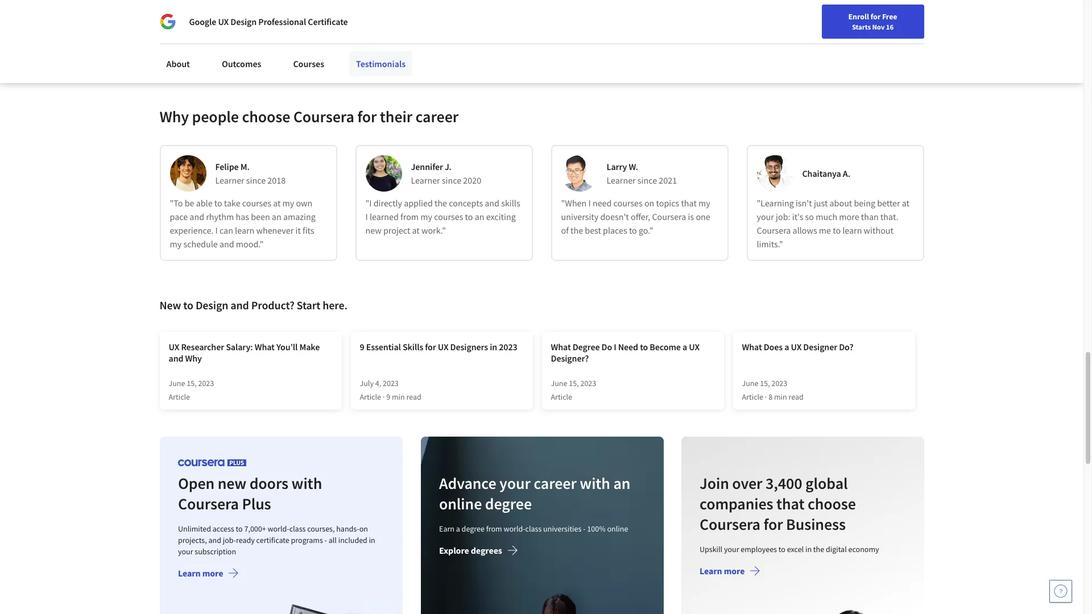 Task type: describe. For each thing, give the bounding box(es) containing it.
•
[[214, 45, 216, 55]]

it's
[[792, 211, 803, 222]]

to inside "learning isn't just about being better at your job: it's so much more than that. coursera allows me to learn without limits."
[[833, 225, 841, 236]]

design for ux
[[230, 16, 257, 27]]

experience.
[[170, 225, 213, 236]]

i inside "to be able to take courses at my own pace and rhythm has been an amazing experience. i can learn whenever it fits my schedule and mood."
[[215, 225, 218, 236]]

i inside '"when i need courses on topics that my university doesn't offer, coursera is one of the best places to go."'
[[588, 197, 591, 209]]

et
[[463, 27, 473, 41]]

and inside ux researcher salary: what you'll make and why
[[169, 353, 183, 364]]

course
[[181, 45, 204, 55]]

economy
[[848, 544, 879, 554]]

for right skills
[[425, 341, 436, 353]]

0 vertical spatial -
[[583, 524, 585, 534]]

1 horizontal spatial learn more link
[[699, 565, 761, 579]]

world- for from
[[503, 524, 525, 534]]

at for better
[[902, 197, 909, 209]]

rhythm
[[206, 211, 234, 222]]

best
[[585, 225, 601, 236]]

article for 9 essential skills for ux designers in 2023
[[360, 392, 381, 402]]

testimonials
[[356, 58, 406, 69]]

2021
[[659, 175, 677, 186]]

choose inside join over 3,400 global companies that choose coursera for business
[[807, 494, 856, 514]]

2023 for what degree do i need to become a ux designer?
[[580, 378, 596, 388]]

upskill
[[699, 544, 722, 554]]

2 horizontal spatial a
[[784, 341, 789, 353]]

my inside the "i directly applied the concepts and skills i learned from my courses to an exciting new project at work."
[[420, 211, 432, 222]]

2023 for 9 essential skills for ux designers in 2023
[[383, 378, 399, 388]]

degree
[[573, 341, 600, 353]]

doors
[[249, 473, 288, 494]]

do?
[[839, 341, 853, 353]]

larry w. learner since 2021
[[607, 161, 677, 186]]

certificate
[[256, 535, 289, 545]]

doesn't
[[600, 211, 629, 222]]

your inside unlimited access to 7,000+ world-class courses, hands-on projects, and job-ready certificate programs - all included in your subscription
[[178, 547, 193, 557]]

and inside unlimited access to 7,000+ world-class courses, hands-on projects, and job-ready certificate programs - all included in your subscription
[[208, 535, 221, 545]]

class for courses,
[[289, 524, 305, 534]]

coursera inside join over 3,400 global companies that choose coursera for business
[[699, 514, 760, 535]]

what does a ux designer do?
[[742, 341, 853, 353]]

since for j.
[[442, 175, 461, 186]]

learn for has
[[235, 225, 254, 236]]

earn
[[439, 524, 454, 534]]

the inside the "i directly applied the concepts and skills i learned from my courses to an exciting new project at work."
[[435, 197, 447, 209]]

more for the rightmost learn more link
[[724, 565, 745, 577]]

degrees
[[470, 545, 502, 556]]

unlimited access to 7,000+ world-class courses, hands-on projects, and job-ready certificate programs - all included in your subscription
[[178, 524, 375, 557]]

courses inside "to be able to take courses at my own pace and rhythm has been an amazing experience. i can learn whenever it fits my schedule and mood."
[[242, 197, 271, 209]]

their
[[380, 106, 412, 127]]

new inside the "i directly applied the concepts and skills i learned from my courses to an exciting new project at work."
[[365, 225, 382, 236]]

coursera inside "learning isn't just about being better at your job: it's so much more than that. coursera allows me to learn without limits."
[[757, 225, 791, 236]]

career
[[817, 13, 839, 23]]

explore
[[439, 545, 469, 556]]

unlimited
[[178, 524, 211, 534]]

google
[[189, 16, 216, 27]]

larry
[[607, 161, 627, 172]]

article for what degree do i need to become a ux designer?
[[551, 392, 572, 402]]

le
[[384, 27, 393, 41]]

what for what does a ux designer do?
[[742, 341, 762, 353]]

enroll for free starts nov 16
[[848, 11, 897, 31]]

2 horizontal spatial in
[[805, 544, 812, 554]]

on inside unlimited access to 7,000+ world-class courses, hands-on projects, and job-ready certificate programs - all included in your subscription
[[359, 524, 368, 534]]

certificate
[[308, 16, 348, 27]]

google ux design professional certificate
[[189, 16, 348, 27]]

help center image
[[1054, 585, 1068, 598]]

min for does
[[774, 392, 787, 402]]

all
[[328, 535, 336, 545]]

nov
[[872, 22, 885, 31]]

find
[[768, 13, 782, 23]]

more for left learn more link
[[202, 568, 223, 579]]

16
[[886, 22, 894, 31]]

for inside join over 3,400 global companies that choose coursera for business
[[763, 514, 783, 535]]

your for find your new career
[[784, 13, 799, 23]]

courses inside the "i directly applied the concepts and skills i learned from my courses to an exciting new project at work."
[[434, 211, 463, 222]]

designer?
[[551, 353, 589, 364]]

business
[[786, 514, 846, 535]]

why people choose coursera for their career
[[160, 106, 458, 127]]

mood."
[[236, 238, 264, 250]]

1 horizontal spatial in
[[490, 341, 497, 353]]

included
[[338, 535, 367, 545]]

to up researcher
[[183, 298, 193, 312]]

new to design and product? start here.
[[160, 298, 347, 312]]

amazing
[[283, 211, 316, 222]]

"to
[[170, 197, 183, 209]]

universities
[[543, 524, 581, 534]]

career inside advance your career with an online degree
[[533, 473, 576, 494]]

world- for 7,000+
[[267, 524, 289, 534]]

concevoir une expérience utilisateur pour le bien commun et se préparer à l'emploi course 7 • 46 hours
[[181, 27, 580, 55]]

learn for the rightmost learn more link
[[699, 565, 722, 577]]

1 vertical spatial from
[[486, 524, 502, 534]]

exciting
[[486, 211, 516, 222]]

0 vertical spatial choose
[[242, 106, 290, 127]]

your inside "learning isn't just about being better at your job: it's so much more than that. coursera allows me to learn without limits."
[[757, 211, 774, 222]]

one
[[696, 211, 710, 222]]

go."
[[639, 225, 653, 236]]

essential
[[366, 341, 401, 353]]

ux left designers
[[438, 341, 448, 353]]

2023 right designers
[[499, 341, 517, 353]]

digital
[[826, 544, 847, 554]]

programs
[[291, 535, 323, 545]]

designer
[[803, 341, 837, 353]]

june for ux researcher salary: what you'll make and why
[[169, 378, 185, 388]]

8
[[768, 392, 772, 402]]

2 horizontal spatial the
[[813, 544, 824, 554]]

being
[[854, 197, 875, 209]]

with for career
[[579, 473, 610, 494]]

i inside the "i directly applied the concepts and skills i learned from my courses to an exciting new project at work."
[[365, 211, 368, 222]]

starts
[[852, 22, 871, 31]]

2018
[[268, 175, 286, 186]]

isn't
[[796, 197, 812, 209]]

learner for larry
[[607, 175, 636, 186]]

chaitanya a.
[[802, 168, 850, 179]]

why inside ux researcher salary: what you'll make and why
[[185, 353, 202, 364]]

"i directly applied the concepts and skills i learned from my courses to an exciting new project at work."
[[365, 197, 520, 236]]

enroll
[[848, 11, 869, 22]]

subscription
[[194, 547, 236, 557]]

1 vertical spatial new
[[160, 298, 181, 312]]

to inside what degree do i need to become a ux designer?
[[640, 341, 648, 353]]

june for what does a ux designer do?
[[742, 378, 758, 388]]

for inside enroll for free starts nov 16
[[870, 11, 881, 22]]

"learning isn't just about being better at your job: it's so much more than that. coursera allows me to learn without limits."
[[757, 197, 909, 250]]

class for universities
[[525, 524, 541, 534]]

find your new career
[[768, 13, 839, 23]]

earn a degree from world-class universities - 100% online
[[439, 524, 628, 534]]

a inside what degree do i need to become a ux designer?
[[682, 341, 687, 353]]

you'll
[[276, 341, 298, 353]]

9 inside july 4, 2023 article · 9 min read
[[386, 392, 390, 402]]

commun
[[418, 27, 461, 41]]

min for essential
[[392, 392, 405, 402]]

fits
[[303, 225, 314, 236]]

ux right does
[[791, 341, 802, 353]]

can
[[220, 225, 233, 236]]

jennifer j. learner since 2020
[[411, 161, 481, 186]]

my left own
[[282, 197, 294, 209]]

people
[[192, 106, 239, 127]]

plus
[[242, 494, 271, 514]]

my down experience.
[[170, 238, 182, 250]]

become
[[650, 341, 681, 353]]

about
[[830, 197, 852, 209]]

me
[[819, 225, 831, 236]]

ux right google
[[218, 16, 229, 27]]

se
[[475, 27, 486, 41]]

7
[[205, 45, 209, 55]]

to left the excel
[[778, 544, 785, 554]]

coursera plus image
[[178, 459, 246, 466]]

15, for does
[[760, 378, 770, 388]]

article for what does a ux designer do?
[[742, 392, 763, 402]]

"to be able to take courses at my own pace and rhythm has been an amazing experience. i can learn whenever it fits my schedule and mood."
[[170, 197, 316, 250]]

whenever
[[256, 225, 294, 236]]

an inside advance your career with an online degree
[[613, 473, 630, 494]]

2023 for what does a ux designer do?
[[771, 378, 787, 388]]

my inside '"when i need courses on topics that my university doesn't offer, coursera is one of the best places to go."'
[[698, 197, 710, 209]]

it
[[295, 225, 301, 236]]

learn for more
[[842, 225, 862, 236]]



Task type: locate. For each thing, give the bounding box(es) containing it.
1 june 15, 2023 article from the left
[[169, 378, 214, 402]]

"when
[[561, 197, 587, 209]]

0 horizontal spatial online
[[439, 494, 481, 514]]

ux inside ux researcher salary: what you'll make and why
[[169, 341, 179, 353]]

2023 down researcher
[[198, 378, 214, 388]]

2 horizontal spatial more
[[839, 211, 859, 222]]

15, down researcher
[[187, 378, 197, 388]]

i right do
[[614, 341, 616, 353]]

skills
[[501, 197, 520, 209]]

15, down designer?
[[569, 378, 579, 388]]

article down july
[[360, 392, 381, 402]]

0 vertical spatial design
[[230, 16, 257, 27]]

pace
[[170, 211, 188, 222]]

1 world- from the left
[[267, 524, 289, 534]]

learner inside jennifer j. learner since 2020
[[411, 175, 440, 186]]

job-
[[223, 535, 236, 545]]

0 vertical spatial online
[[439, 494, 481, 514]]

1 horizontal spatial learner
[[411, 175, 440, 186]]

your down "learning
[[757, 211, 774, 222]]

· inside "june 15, 2023 article · 8 min read"
[[765, 392, 767, 402]]

learn down than
[[842, 225, 862, 236]]

learn more link down subscription
[[178, 568, 239, 581]]

0 vertical spatial new
[[801, 13, 816, 23]]

degree inside advance your career with an online degree
[[485, 494, 531, 514]]

1 horizontal spatial a
[[682, 341, 687, 353]]

allows
[[793, 225, 817, 236]]

read for skills
[[406, 392, 421, 402]]

1 horizontal spatial june 15, 2023 article
[[551, 378, 596, 402]]

· left 8
[[765, 392, 767, 402]]

your
[[784, 13, 799, 23], [757, 211, 774, 222], [499, 473, 530, 494], [724, 544, 739, 554], [178, 547, 193, 557]]

and inside the "i directly applied the concepts and skills i learned from my courses to an exciting new project at work."
[[485, 197, 499, 209]]

article for ux researcher salary: what you'll make and why
[[169, 392, 190, 402]]

with inside open new doors with coursera plus
[[291, 473, 322, 494]]

2 world- from the left
[[503, 524, 525, 534]]

1 horizontal spatial new
[[365, 225, 382, 236]]

at for courses
[[273, 197, 281, 209]]

3 what from the left
[[742, 341, 762, 353]]

about
[[166, 58, 190, 69]]

une
[[231, 27, 250, 41]]

of
[[561, 225, 569, 236]]

start
[[297, 298, 320, 312]]

read for a
[[789, 392, 803, 402]]

what inside ux researcher salary: what you'll make and why
[[255, 341, 275, 353]]

1 read from the left
[[406, 392, 421, 402]]

since inside felipe m. learner since 2018
[[246, 175, 266, 186]]

at down 2018
[[273, 197, 281, 209]]

0 vertical spatial degree
[[485, 494, 531, 514]]

with
[[291, 473, 322, 494], [579, 473, 610, 494]]

explore degrees link
[[439, 545, 518, 558]]

0 horizontal spatial the
[[435, 197, 447, 209]]

read right 8
[[789, 392, 803, 402]]

2 15, from the left
[[569, 378, 579, 388]]

i left need
[[588, 197, 591, 209]]

coursera down courses link
[[293, 106, 354, 127]]

0 horizontal spatial a
[[456, 524, 460, 534]]

i left can
[[215, 225, 218, 236]]

new inside open new doors with coursera plus
[[217, 473, 246, 494]]

i
[[588, 197, 591, 209], [365, 211, 368, 222], [215, 225, 218, 236], [614, 341, 616, 353]]

that inside join over 3,400 global companies that choose coursera for business
[[776, 494, 804, 514]]

1 vertical spatial career
[[533, 473, 576, 494]]

- inside unlimited access to 7,000+ world-class courses, hands-on projects, and job-ready certificate programs - all included in your subscription
[[324, 535, 327, 545]]

2 horizontal spatial what
[[742, 341, 762, 353]]

open
[[178, 473, 214, 494]]

to right need
[[640, 341, 648, 353]]

class left universities
[[525, 524, 541, 534]]

learn for left learn more link
[[178, 568, 200, 579]]

1 vertical spatial choose
[[807, 494, 856, 514]]

in inside unlimited access to 7,000+ world-class courses, hands-on projects, and job-ready certificate programs - all included in your subscription
[[369, 535, 375, 545]]

l'emploi
[[540, 27, 580, 41]]

design up researcher
[[196, 298, 228, 312]]

since for w.
[[637, 175, 657, 186]]

9 down essential
[[386, 392, 390, 402]]

degree up earn a degree from world-class universities - 100% online
[[485, 494, 531, 514]]

to inside the "i directly applied the concepts and skills i learned from my courses to an exciting new project at work."
[[465, 211, 473, 222]]

1 horizontal spatial min
[[774, 392, 787, 402]]

learner inside felipe m. learner since 2018
[[215, 175, 244, 186]]

since inside jennifer j. learner since 2020
[[442, 175, 461, 186]]

1 horizontal spatial since
[[442, 175, 461, 186]]

1 june from the left
[[169, 378, 185, 388]]

1 horizontal spatial 15,
[[569, 378, 579, 388]]

courses up the work."
[[434, 211, 463, 222]]

google image
[[160, 14, 175, 30]]

that up is
[[681, 197, 697, 209]]

more inside "learning isn't just about being better at your job: it's so much more than that. coursera allows me to learn without limits."
[[839, 211, 859, 222]]

your for advance your career with an online degree
[[499, 473, 530, 494]]

2 horizontal spatial 15,
[[760, 378, 770, 388]]

your for upskill your employees to excel in the digital economy
[[724, 544, 739, 554]]

for left their
[[357, 106, 377, 127]]

for
[[870, 11, 881, 22], [357, 106, 377, 127], [425, 341, 436, 353], [763, 514, 783, 535]]

2023 up 8
[[771, 378, 787, 388]]

2 what from the left
[[551, 341, 571, 353]]

design for to
[[196, 298, 228, 312]]

1 with from the left
[[291, 473, 322, 494]]

2 horizontal spatial courses
[[613, 197, 643, 209]]

english button
[[845, 0, 913, 37]]

on up the 'offer,' on the top
[[644, 197, 654, 209]]

in right the excel
[[805, 544, 812, 554]]

2023 inside "june 15, 2023 article · 8 min read"
[[771, 378, 787, 388]]

a right become
[[682, 341, 687, 353]]

0 horizontal spatial with
[[291, 473, 322, 494]]

for up nov
[[870, 11, 881, 22]]

0 horizontal spatial min
[[392, 392, 405, 402]]

0 horizontal spatial design
[[196, 298, 228, 312]]

learner for felipe
[[215, 175, 244, 186]]

2 article from the left
[[360, 392, 381, 402]]

learn inside "learning isn't just about being better at your job: it's so much more than that. coursera allows me to learn without limits."
[[842, 225, 862, 236]]

more down employees
[[724, 565, 745, 577]]

3 june from the left
[[742, 378, 758, 388]]

at
[[273, 197, 281, 209], [902, 197, 909, 209], [412, 225, 420, 236]]

2023 right 4,
[[383, 378, 399, 388]]

"i
[[365, 197, 372, 209]]

the right of
[[570, 225, 583, 236]]

1 horizontal spatial new
[[801, 13, 816, 23]]

learner for jennifer
[[411, 175, 440, 186]]

· for essential
[[383, 392, 385, 402]]

0 vertical spatial career
[[416, 106, 458, 127]]

1 class from the left
[[289, 524, 305, 534]]

skills
[[403, 341, 423, 353]]

an inside "to be able to take courses at my own pace and rhythm has been an amazing experience. i can learn whenever it fits my schedule and mood."
[[272, 211, 281, 222]]

read inside "june 15, 2023 article · 8 min read"
[[789, 392, 803, 402]]

since down m. at the top left of the page
[[246, 175, 266, 186]]

1 learner from the left
[[215, 175, 244, 186]]

since for m.
[[246, 175, 266, 186]]

2 horizontal spatial an
[[613, 473, 630, 494]]

what inside what degree do i need to become a ux designer?
[[551, 341, 571, 353]]

1 horizontal spatial design
[[230, 16, 257, 27]]

that
[[681, 197, 697, 209], [776, 494, 804, 514]]

2 horizontal spatial at
[[902, 197, 909, 209]]

courses inside '"when i need courses on topics that my university doesn't offer, coursera is one of the best places to go."'
[[613, 197, 643, 209]]

0 horizontal spatial learner
[[215, 175, 244, 186]]

choose right people
[[242, 106, 290, 127]]

1 horizontal spatial on
[[644, 197, 654, 209]]

0 horizontal spatial class
[[289, 524, 305, 534]]

career right their
[[416, 106, 458, 127]]

0 horizontal spatial in
[[369, 535, 375, 545]]

1 horizontal spatial more
[[724, 565, 745, 577]]

a right does
[[784, 341, 789, 353]]

more down about
[[839, 211, 859, 222]]

felipe
[[215, 161, 239, 172]]

online
[[439, 494, 481, 514], [607, 524, 628, 534]]

0 horizontal spatial on
[[359, 524, 368, 534]]

learner down larry
[[607, 175, 636, 186]]

1 vertical spatial design
[[196, 298, 228, 312]]

15, for researcher
[[187, 378, 197, 388]]

· for does
[[765, 392, 767, 402]]

min inside "june 15, 2023 article · 8 min read"
[[774, 392, 787, 402]]

advance
[[439, 473, 496, 494]]

class inside unlimited access to 7,000+ world-class courses, hands-on projects, and job-ready certificate programs - all included in your subscription
[[289, 524, 305, 534]]

that inside '"when i need courses on topics that my university doesn't offer, coursera is one of the best places to go."'
[[681, 197, 697, 209]]

your right advance
[[499, 473, 530, 494]]

m.
[[240, 161, 250, 172]]

· down essential
[[383, 392, 385, 402]]

w.
[[629, 161, 638, 172]]

your inside advance your career with an online degree
[[499, 473, 530, 494]]

1 horizontal spatial that
[[776, 494, 804, 514]]

job:
[[776, 211, 790, 222]]

learner inside larry w. learner since 2021
[[607, 175, 636, 186]]

explore degrees
[[439, 545, 502, 556]]

to inside "to be able to take courses at my own pace and rhythm has been an amazing experience. i can learn whenever it fits my schedule and mood."
[[214, 197, 222, 209]]

much
[[816, 211, 837, 222]]

1 horizontal spatial class
[[525, 524, 541, 534]]

world- inside unlimited access to 7,000+ world-class courses, hands-on projects, and job-ready certificate programs - all included in your subscription
[[267, 524, 289, 534]]

1 horizontal spatial what
[[551, 341, 571, 353]]

1 horizontal spatial june
[[551, 378, 567, 388]]

do
[[601, 341, 612, 353]]

- left 'all'
[[324, 535, 327, 545]]

2 june 15, 2023 article from the left
[[551, 378, 596, 402]]

0 horizontal spatial that
[[681, 197, 697, 209]]

1 horizontal spatial choose
[[807, 494, 856, 514]]

on up included
[[359, 524, 368, 534]]

0 horizontal spatial learn more
[[178, 568, 223, 579]]

at inside "to be able to take courses at my own pace and rhythm has been an amazing experience. i can learn whenever it fits my schedule and mood."
[[273, 197, 281, 209]]

article inside july 4, 2023 article · 9 min read
[[360, 392, 381, 402]]

0 horizontal spatial career
[[416, 106, 458, 127]]

1 since from the left
[[246, 175, 266, 186]]

2 horizontal spatial since
[[637, 175, 657, 186]]

9 left essential
[[360, 341, 364, 353]]

directly
[[374, 197, 402, 209]]

to
[[214, 197, 222, 209], [465, 211, 473, 222], [629, 225, 637, 236], [833, 225, 841, 236], [183, 298, 193, 312], [640, 341, 648, 353], [235, 524, 242, 534], [778, 544, 785, 554]]

excel
[[787, 544, 804, 554]]

learner down felipe
[[215, 175, 244, 186]]

read down skills
[[406, 392, 421, 402]]

2 horizontal spatial learner
[[607, 175, 636, 186]]

since inside larry w. learner since 2021
[[637, 175, 657, 186]]

and
[[485, 197, 499, 209], [190, 211, 204, 222], [219, 238, 234, 250], [231, 298, 249, 312], [169, 353, 183, 364], [208, 535, 221, 545]]

i down "i
[[365, 211, 368, 222]]

0 vertical spatial from
[[400, 211, 419, 222]]

2020
[[463, 175, 481, 186]]

1 horizontal spatial world-
[[503, 524, 525, 534]]

since
[[246, 175, 266, 186], [442, 175, 461, 186], [637, 175, 657, 186]]

1 vertical spatial that
[[776, 494, 804, 514]]

learned
[[370, 211, 399, 222]]

applied
[[404, 197, 433, 209]]

june 15, 2023 article down designer?
[[551, 378, 596, 402]]

46
[[221, 45, 229, 55]]

0 horizontal spatial more
[[202, 568, 223, 579]]

why left salary:
[[185, 353, 202, 364]]

i inside what degree do i need to become a ux designer?
[[614, 341, 616, 353]]

0 horizontal spatial what
[[255, 341, 275, 353]]

0 horizontal spatial courses
[[242, 197, 271, 209]]

2 · from the left
[[765, 392, 767, 402]]

0 horizontal spatial at
[[273, 197, 281, 209]]

0 horizontal spatial learn more link
[[178, 568, 239, 581]]

à
[[532, 27, 538, 41]]

1 15, from the left
[[187, 378, 197, 388]]

design
[[230, 16, 257, 27], [196, 298, 228, 312]]

1 horizontal spatial ·
[[765, 392, 767, 402]]

felipe m. learner since 2018
[[215, 161, 286, 186]]

new up researcher
[[160, 298, 181, 312]]

- left 100%
[[583, 524, 585, 534]]

chaitanya
[[802, 168, 841, 179]]

courses up the been
[[242, 197, 271, 209]]

work."
[[421, 225, 446, 236]]

limits."
[[757, 238, 783, 250]]

read
[[406, 392, 421, 402], [789, 392, 803, 402]]

june for what degree do i need to become a ux designer?
[[551, 378, 567, 388]]

0 horizontal spatial new
[[217, 473, 246, 494]]

2023 for ux researcher salary: what you'll make and why
[[198, 378, 214, 388]]

2 with from the left
[[579, 473, 610, 494]]

new down coursera plus image
[[217, 473, 246, 494]]

places
[[603, 225, 627, 236]]

to inside unlimited access to 7,000+ world-class courses, hands-on projects, and job-ready certificate programs - all included in your subscription
[[235, 524, 242, 534]]

1 min from the left
[[392, 392, 405, 402]]

3 since from the left
[[637, 175, 657, 186]]

0 horizontal spatial since
[[246, 175, 266, 186]]

0 horizontal spatial 9
[[360, 341, 364, 353]]

university
[[561, 211, 598, 222]]

in right designers
[[490, 341, 497, 353]]

courses
[[242, 197, 271, 209], [613, 197, 643, 209], [434, 211, 463, 222]]

coursera inside '"when i need courses on topics that my university doesn't offer, coursera is one of the best places to go."'
[[652, 211, 686, 222]]

with up 100%
[[579, 473, 610, 494]]

0 vertical spatial 9
[[360, 341, 364, 353]]

learn down has
[[235, 225, 254, 236]]

a right earn
[[456, 524, 460, 534]]

with for doors
[[291, 473, 322, 494]]

an
[[272, 211, 281, 222], [475, 211, 484, 222], [613, 473, 630, 494]]

0 horizontal spatial choose
[[242, 106, 290, 127]]

at inside the "i directly applied the concepts and skills i learned from my courses to an exciting new project at work."
[[412, 225, 420, 236]]

the right applied
[[435, 197, 447, 209]]

0 horizontal spatial -
[[324, 535, 327, 545]]

the inside '"when i need courses on topics that my university doesn't offer, coursera is one of the best places to go."'
[[570, 225, 583, 236]]

from up "degrees"
[[486, 524, 502, 534]]

learn more down subscription
[[178, 568, 223, 579]]

for up employees
[[763, 514, 783, 535]]

· inside july 4, 2023 article · 9 min read
[[383, 392, 385, 402]]

2 since from the left
[[442, 175, 461, 186]]

article left 8
[[742, 392, 763, 402]]

courses,
[[307, 524, 334, 534]]

2 learner from the left
[[411, 175, 440, 186]]

to up ready
[[235, 524, 242, 534]]

1 vertical spatial online
[[607, 524, 628, 534]]

1 vertical spatial the
[[570, 225, 583, 236]]

on inside '"when i need courses on topics that my university doesn't offer, coursera is one of the best places to go."'
[[644, 197, 654, 209]]

coursera up unlimited
[[178, 494, 239, 514]]

topics
[[656, 197, 679, 209]]

1 horizontal spatial an
[[475, 211, 484, 222]]

world- up 'certificate'
[[267, 524, 289, 534]]

0 horizontal spatial june 15, 2023 article
[[169, 378, 214, 402]]

learn more for the rightmost learn more link
[[699, 565, 745, 577]]

1 horizontal spatial courses
[[434, 211, 463, 222]]

upskill your employees to excel in the digital economy
[[699, 544, 879, 554]]

2 read from the left
[[789, 392, 803, 402]]

0 horizontal spatial ·
[[383, 392, 385, 402]]

to inside '"when i need courses on topics that my university doesn't offer, coursera is one of the best places to go."'
[[629, 225, 637, 236]]

2 june from the left
[[551, 378, 567, 388]]

9 essential skills for ux designers in 2023
[[360, 341, 517, 353]]

learn inside "to be able to take courses at my own pace and rhythm has been an amazing experience. i can learn whenever it fits my schedule and mood."
[[235, 225, 254, 236]]

what for what degree do i need to become a ux designer?
[[551, 341, 571, 353]]

at inside "learning isn't just about being better at your job: it's so much more than that. coursera allows me to learn without limits."
[[902, 197, 909, 209]]

class up programs
[[289, 524, 305, 534]]

0 vertical spatial why
[[160, 106, 189, 127]]

read inside july 4, 2023 article · 9 min read
[[406, 392, 421, 402]]

since down j.
[[442, 175, 461, 186]]

2 vertical spatial the
[[813, 544, 824, 554]]

ux inside what degree do i need to become a ux designer?
[[689, 341, 700, 353]]

since down the w.
[[637, 175, 657, 186]]

2 horizontal spatial june
[[742, 378, 758, 388]]

free
[[882, 11, 897, 22]]

coursera
[[293, 106, 354, 127], [652, 211, 686, 222], [757, 225, 791, 236], [178, 494, 239, 514], [699, 514, 760, 535]]

join
[[699, 473, 729, 494]]

new
[[365, 225, 382, 236], [217, 473, 246, 494]]

coursera up upskill
[[699, 514, 760, 535]]

1 article from the left
[[169, 392, 190, 402]]

does
[[764, 341, 783, 353]]

ux
[[218, 16, 229, 27], [169, 341, 179, 353], [438, 341, 448, 353], [689, 341, 700, 353], [791, 341, 802, 353]]

june inside "june 15, 2023 article · 8 min read"
[[742, 378, 758, 388]]

june 15, 2023 article for what degree do i need to become a ux designer?
[[551, 378, 596, 402]]

1 vertical spatial why
[[185, 353, 202, 364]]

june 15, 2023 article · 8 min read
[[742, 378, 803, 402]]

0 horizontal spatial june
[[169, 378, 185, 388]]

june 15, 2023 article for ux researcher salary: what you'll make and why
[[169, 378, 214, 402]]

0 horizontal spatial learn
[[178, 568, 200, 579]]

career up universities
[[533, 473, 576, 494]]

what left degree
[[551, 341, 571, 353]]

my up one
[[698, 197, 710, 209]]

1 horizontal spatial from
[[486, 524, 502, 534]]

offer,
[[631, 211, 650, 222]]

1 horizontal spatial at
[[412, 225, 420, 236]]

15, inside "june 15, 2023 article · 8 min read"
[[760, 378, 770, 388]]

courses link
[[286, 51, 331, 76]]

0 horizontal spatial read
[[406, 392, 421, 402]]

learner down jennifer at left
[[411, 175, 440, 186]]

3 article from the left
[[551, 392, 572, 402]]

choose
[[242, 106, 290, 127], [807, 494, 856, 514]]

0 vertical spatial new
[[365, 225, 382, 236]]

ux right become
[[689, 341, 700, 353]]

3 15, from the left
[[760, 378, 770, 388]]

1 horizontal spatial 9
[[386, 392, 390, 402]]

learn more for left learn more link
[[178, 568, 223, 579]]

1 vertical spatial 9
[[386, 392, 390, 402]]

at right the better
[[902, 197, 909, 209]]

without
[[864, 225, 893, 236]]

1 what from the left
[[255, 341, 275, 353]]

1 horizontal spatial learn more
[[699, 565, 745, 577]]

min down skills
[[392, 392, 405, 402]]

4 article from the left
[[742, 392, 763, 402]]

None search field
[[162, 7, 435, 30]]

world- down advance your career with an online degree
[[503, 524, 525, 534]]

world-
[[267, 524, 289, 534], [503, 524, 525, 534]]

15, for degree
[[569, 378, 579, 388]]

0 horizontal spatial from
[[400, 211, 419, 222]]

coursera inside open new doors with coursera plus
[[178, 494, 239, 514]]

2023 down designer?
[[580, 378, 596, 388]]

to left go."
[[629, 225, 637, 236]]

min
[[392, 392, 405, 402], [774, 392, 787, 402]]

online inside advance your career with an online degree
[[439, 494, 481, 514]]

with inside advance your career with an online degree
[[579, 473, 610, 494]]

0 horizontal spatial 15,
[[187, 378, 197, 388]]

jennifer
[[411, 161, 443, 172]]

1 vertical spatial degree
[[461, 524, 484, 534]]

concepts
[[449, 197, 483, 209]]

online right 100%
[[607, 524, 628, 534]]

1 horizontal spatial learn
[[699, 565, 722, 577]]

the left digital
[[813, 544, 824, 554]]

be
[[185, 197, 194, 209]]

pour
[[359, 27, 382, 41]]

1 · from the left
[[383, 392, 385, 402]]

2 min from the left
[[774, 392, 787, 402]]

learn down projects,
[[178, 568, 200, 579]]

1 learn from the left
[[235, 225, 254, 236]]

min inside july 4, 2023 article · 9 min read
[[392, 392, 405, 402]]

ux left researcher
[[169, 341, 179, 353]]

to right me
[[833, 225, 841, 236]]

1 vertical spatial on
[[359, 524, 368, 534]]

new down learned
[[365, 225, 382, 236]]

15, up 8
[[760, 378, 770, 388]]

1 horizontal spatial online
[[607, 524, 628, 534]]

just
[[814, 197, 828, 209]]

0 horizontal spatial learn
[[235, 225, 254, 236]]

an inside the "i directly applied the concepts and skills i learned from my courses to an exciting new project at work."
[[475, 211, 484, 222]]

coursera up limits."
[[757, 225, 791, 236]]

1 horizontal spatial read
[[789, 392, 803, 402]]

2023 inside july 4, 2023 article · 9 min read
[[383, 378, 399, 388]]

1 horizontal spatial the
[[570, 225, 583, 236]]

2 class from the left
[[525, 524, 541, 534]]

2 learn from the left
[[842, 225, 862, 236]]

préparer
[[488, 27, 530, 41]]

in right included
[[369, 535, 375, 545]]

why left people
[[160, 106, 189, 127]]

3 learner from the left
[[607, 175, 636, 186]]

your down projects,
[[178, 547, 193, 557]]

degree up explore degrees
[[461, 524, 484, 534]]

0 horizontal spatial world-
[[267, 524, 289, 534]]

your right find
[[784, 13, 799, 23]]

0 vertical spatial the
[[435, 197, 447, 209]]

0 horizontal spatial new
[[160, 298, 181, 312]]

from inside the "i directly applied the concepts and skills i learned from my courses to an exciting new project at work."
[[400, 211, 419, 222]]

show notifications image
[[930, 14, 944, 28]]

article inside "june 15, 2023 article · 8 min read"
[[742, 392, 763, 402]]

employees
[[741, 544, 777, 554]]

to up rhythm
[[214, 197, 222, 209]]

learn more link down upskill
[[699, 565, 761, 579]]

1 horizontal spatial -
[[583, 524, 585, 534]]

more down subscription
[[202, 568, 223, 579]]

from down applied
[[400, 211, 419, 222]]



Task type: vqa. For each thing, say whether or not it's contained in the screenshot.
"or"
no



